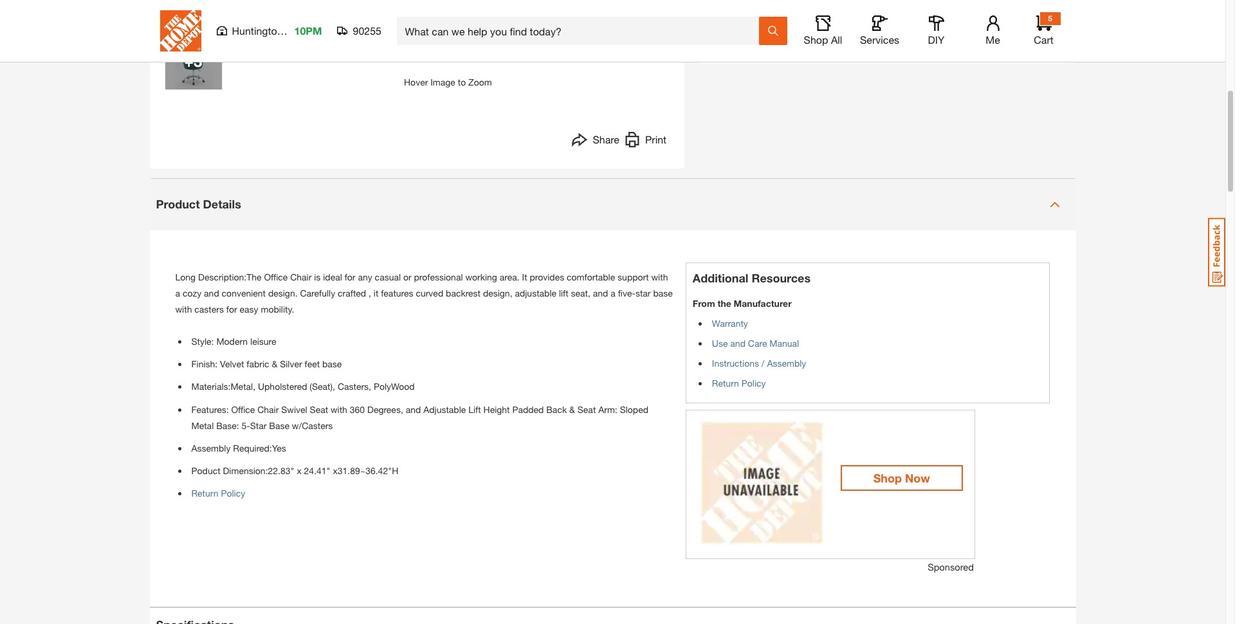 Task type: vqa. For each thing, say whether or not it's contained in the screenshot.
M18
no



Task type: describe. For each thing, give the bounding box(es) containing it.
use
[[712, 338, 728, 349]]

backrest
[[446, 288, 481, 298]]

2 seat from the left
[[578, 404, 596, 415]]

features
[[381, 288, 414, 298]]

the home depot logo image
[[160, 10, 201, 51]]

zoom
[[469, 76, 492, 87]]

shop all
[[804, 33, 843, 46]]

policy inside free & easy returns in store or online return this item within 30 days of purchase. read return policy
[[969, 44, 993, 55]]

star
[[636, 288, 651, 298]]

easy
[[773, 27, 800, 41]]

1 a from the left
[[175, 288, 180, 298]]

details
[[203, 197, 241, 211]]

materials:metal, upholstered (seat), casters, polywood
[[191, 381, 415, 392]]

warranty link
[[712, 318, 749, 329]]

1 seat from the left
[[310, 404, 328, 415]]

and inside features: office chair swivel seat with 360 degrees, and adjustable lift height padded back & seat arm: sloped metal base: 5-star base w/casters
[[406, 404, 421, 415]]

metal
[[191, 420, 214, 431]]

cart 5
[[1035, 14, 1054, 46]]

policy for rightmost "return policy" link
[[742, 378, 766, 388]]

0 horizontal spatial with
[[175, 304, 192, 315]]

style: modern leisure
[[191, 336, 276, 347]]

me
[[986, 33, 1001, 46]]

fabric
[[247, 359, 269, 370]]

returns
[[803, 27, 847, 41]]

it
[[522, 271, 528, 282]]

from
[[693, 298, 716, 309]]

office inside features: office chair swivel seat with 360 degrees, and adjustable lift height padded back & seat arm: sloped metal base: 5-star base w/casters
[[231, 404, 255, 415]]

caret image
[[1050, 199, 1060, 210]]

1 horizontal spatial return policy link
[[712, 378, 766, 388]]

icon image
[[704, 33, 725, 49]]

return down free
[[735, 44, 762, 55]]

finish: velvet fabric & silver feet base
[[191, 359, 342, 370]]

and right use
[[731, 338, 746, 349]]

leisure
[[250, 336, 276, 347]]

shop now button
[[841, 465, 963, 491]]

360
[[350, 404, 365, 415]]

design,
[[483, 288, 513, 298]]

days
[[840, 44, 860, 55]]

poduct
[[191, 466, 221, 476]]

,
[[369, 288, 371, 298]]

silver
[[280, 359, 302, 370]]

all
[[832, 33, 843, 46]]

office inside long description:the office chair is ideal for any casual or professional working area. it provides comfortable support with a cozy and convenient design. carefully crafted , it features curved backrest design, adjustable lift seat, and a five-star base with casters for easy mobility.
[[264, 271, 288, 282]]

in
[[850, 27, 860, 41]]

professional
[[414, 271, 463, 282]]

What can we help you find today? search field
[[405, 17, 759, 44]]

me button
[[973, 15, 1014, 46]]

product details
[[156, 197, 241, 211]]

sloped
[[620, 404, 649, 415]]

1 horizontal spatial assembly
[[768, 358, 807, 369]]

polywood
[[374, 381, 415, 392]]

5
[[1049, 14, 1053, 23]]

0 horizontal spatial assembly
[[191, 443, 231, 454]]

design.
[[268, 288, 298, 298]]

ideal
[[323, 271, 342, 282]]

& inside free & easy returns in store or online return this item within 30 days of purchase. read return policy
[[762, 27, 770, 41]]

shop for shop all
[[804, 33, 829, 46]]

velvet
[[220, 359, 244, 370]]

x
[[297, 466, 302, 476]]

5-
[[242, 420, 250, 431]]

return right read
[[939, 44, 966, 55]]

3
[[194, 52, 202, 70]]

cozy
[[183, 288, 202, 298]]

from the manufacturer
[[693, 298, 792, 309]]

& inside features: office chair swivel seat with 360 degrees, and adjustable lift height padded back & seat arm: sloped metal base: 5-star base w/casters
[[570, 404, 575, 415]]

24.41"
[[304, 466, 331, 476]]

poduct dimension:22.83" x 24.41" x31.89~36.42"h
[[191, 466, 399, 476]]

manufacturer
[[734, 298, 792, 309]]

the
[[718, 298, 732, 309]]

shop all button
[[803, 15, 844, 46]]

instructions
[[712, 358, 760, 369]]

with inside features: office chair swivel seat with 360 degrees, and adjustable lift height padded back & seat arm: sloped metal base: 5-star base w/casters
[[331, 404, 348, 415]]

+
[[184, 52, 194, 70]]

hover image to zoom button
[[255, 0, 641, 89]]

assembly required:yes
[[191, 443, 286, 454]]

easy
[[240, 304, 259, 315]]

base:
[[216, 420, 239, 431]]

carefully
[[300, 288, 335, 298]]

five-
[[618, 288, 636, 298]]

padded
[[513, 404, 544, 415]]

additional resources
[[693, 271, 811, 285]]

2 a from the left
[[611, 288, 616, 298]]

feet
[[305, 359, 320, 370]]

10pm
[[294, 24, 322, 37]]

area.
[[500, 271, 520, 282]]

crafted
[[338, 288, 366, 298]]

huntington
[[232, 24, 283, 37]]

free
[[735, 27, 759, 41]]

huntington park
[[232, 24, 307, 37]]

shop now
[[874, 471, 931, 485]]

cart
[[1035, 33, 1054, 46]]

features: office chair swivel seat with 360 degrees, and adjustable lift height padded back & seat arm: sloped metal base: 5-star base w/casters
[[191, 404, 649, 431]]

product details button
[[150, 179, 1077, 230]]

0 horizontal spatial return policy link
[[191, 488, 245, 499]]

star
[[250, 420, 267, 431]]

or inside free & easy returns in store or online return this item within 30 days of purchase. read return policy
[[896, 27, 908, 41]]

adjustable
[[424, 404, 466, 415]]

services button
[[860, 15, 901, 46]]

now
[[906, 471, 931, 485]]

finish:
[[191, 359, 218, 370]]

support
[[618, 271, 649, 282]]



Task type: locate. For each thing, give the bounding box(es) containing it.
0 vertical spatial assembly
[[768, 358, 807, 369]]

0 vertical spatial chair
[[290, 271, 312, 282]]

policy down dimension:22.83"
[[221, 488, 245, 499]]

1 vertical spatial office
[[231, 404, 255, 415]]

use and care manual
[[712, 338, 800, 349]]

90255
[[353, 24, 382, 37]]

description:the
[[198, 271, 262, 282]]

share
[[593, 133, 620, 145]]

1 horizontal spatial a
[[611, 288, 616, 298]]

2 vertical spatial policy
[[221, 488, 245, 499]]

1 vertical spatial shop
[[874, 471, 902, 485]]

0 horizontal spatial office
[[231, 404, 255, 415]]

and right degrees,
[[406, 404, 421, 415]]

chair
[[290, 271, 312, 282], [258, 404, 279, 415]]

1 vertical spatial policy
[[742, 378, 766, 388]]

chair inside features: office chair swivel seat with 360 degrees, and adjustable lift height padded back & seat arm: sloped metal base: 5-star base w/casters
[[258, 404, 279, 415]]

0 horizontal spatial a
[[175, 288, 180, 298]]

0 vertical spatial policy
[[969, 44, 993, 55]]

1 horizontal spatial for
[[345, 271, 356, 282]]

back
[[547, 404, 567, 415]]

services
[[861, 33, 900, 46]]

0 horizontal spatial base
[[323, 359, 342, 370]]

1 vertical spatial with
[[175, 304, 192, 315]]

1 horizontal spatial &
[[570, 404, 575, 415]]

& left silver
[[272, 359, 278, 370]]

1 horizontal spatial seat
[[578, 404, 596, 415]]

or up the purchase.
[[896, 27, 908, 41]]

this
[[764, 44, 778, 55]]

2 horizontal spatial policy
[[969, 44, 993, 55]]

1 vertical spatial or
[[404, 271, 412, 282]]

read return policy link
[[916, 43, 993, 57]]

casual
[[375, 271, 401, 282]]

or
[[896, 27, 908, 41], [404, 271, 412, 282]]

shop for shop now
[[874, 471, 902, 485]]

x31.89~36.42"h
[[333, 466, 399, 476]]

return policy
[[712, 378, 766, 388], [191, 488, 245, 499]]

sponsored
[[928, 562, 974, 573]]

with left 360 on the left bottom of the page
[[331, 404, 348, 415]]

0 vertical spatial base
[[654, 288, 673, 298]]

features:
[[191, 404, 229, 415]]

2 horizontal spatial &
[[762, 27, 770, 41]]

base
[[269, 420, 290, 431]]

print
[[646, 133, 667, 145]]

return policy link down poduct
[[191, 488, 245, 499]]

lift
[[559, 288, 569, 298]]

resources
[[752, 271, 811, 285]]

1 horizontal spatial or
[[896, 27, 908, 41]]

policy
[[969, 44, 993, 55], [742, 378, 766, 388], [221, 488, 245, 499]]

materials:metal,
[[191, 381, 256, 392]]

hover
[[404, 76, 428, 87]]

return
[[735, 44, 762, 55], [939, 44, 966, 55], [712, 378, 739, 388], [191, 488, 219, 499]]

office up design.
[[264, 271, 288, 282]]

1 vertical spatial for
[[226, 304, 237, 315]]

lift
[[469, 404, 481, 415]]

image
[[431, 76, 456, 87]]

1 horizontal spatial return policy
[[712, 378, 766, 388]]

share button
[[573, 132, 620, 150]]

seat up w/casters
[[310, 404, 328, 415]]

with right support
[[652, 271, 668, 282]]

diy button
[[916, 15, 957, 46]]

care
[[749, 338, 768, 349]]

1 vertical spatial return policy link
[[191, 488, 245, 499]]

it
[[374, 288, 379, 298]]

item
[[781, 44, 798, 55]]

2 vertical spatial with
[[331, 404, 348, 415]]

for left any
[[345, 271, 356, 282]]

green wetiny task chairs w395122823201 44.5 image
[[165, 33, 222, 89]]

and
[[204, 288, 219, 298], [593, 288, 609, 298], [731, 338, 746, 349], [406, 404, 421, 415]]

1 horizontal spatial office
[[264, 271, 288, 282]]

with down cozy
[[175, 304, 192, 315]]

0 horizontal spatial chair
[[258, 404, 279, 415]]

to
[[458, 76, 466, 87]]

0 horizontal spatial seat
[[310, 404, 328, 415]]

swivel
[[281, 404, 307, 415]]

302216744 of product in the product pod image
[[700, 420, 825, 546]]

0 horizontal spatial for
[[226, 304, 237, 315]]

return down instructions
[[712, 378, 739, 388]]

casters
[[195, 304, 224, 315]]

None field
[[731, 0, 758, 2]]

0 horizontal spatial shop
[[804, 33, 829, 46]]

for left easy
[[226, 304, 237, 315]]

or inside long description:the office chair is ideal for any casual or professional working area. it provides comfortable support with a cozy and convenient design. carefully crafted , it features curved backrest design, adjustable lift seat, and a five-star base with casters for easy mobility.
[[404, 271, 412, 282]]

0 vertical spatial return policy link
[[712, 378, 766, 388]]

base right star
[[654, 288, 673, 298]]

or up features
[[404, 271, 412, 282]]

(seat),
[[310, 381, 335, 392]]

return down poduct
[[191, 488, 219, 499]]

1 horizontal spatial base
[[654, 288, 673, 298]]

feedback link image
[[1209, 218, 1226, 287]]

return policy down instructions
[[712, 378, 766, 388]]

additional
[[693, 271, 749, 285]]

diy
[[929, 33, 945, 46]]

w/casters
[[292, 420, 333, 431]]

degrees,
[[368, 404, 403, 415]]

a
[[175, 288, 180, 298], [611, 288, 616, 298]]

base
[[654, 288, 673, 298], [323, 359, 342, 370]]

1 horizontal spatial chair
[[290, 271, 312, 282]]

0 vertical spatial &
[[762, 27, 770, 41]]

base inside long description:the office chair is ideal for any casual or professional working area. it provides comfortable support with a cozy and convenient design. carefully crafted , it features curved backrest design, adjustable lift seat, and a five-star base with casters for easy mobility.
[[654, 288, 673, 298]]

instructions / assembly link
[[712, 358, 807, 369]]

+ 3
[[184, 52, 202, 70]]

mobility.
[[261, 304, 294, 315]]

1 vertical spatial return policy
[[191, 488, 245, 499]]

free & easy returns in store or online return this item within 30 days of purchase. read return policy
[[735, 27, 993, 55]]

0 vertical spatial shop
[[804, 33, 829, 46]]

0 vertical spatial office
[[264, 271, 288, 282]]

1 vertical spatial chair
[[258, 404, 279, 415]]

1 horizontal spatial shop
[[874, 471, 902, 485]]

casters,
[[338, 381, 371, 392]]

a left "five-"
[[611, 288, 616, 298]]

2 vertical spatial &
[[570, 404, 575, 415]]

height
[[484, 404, 510, 415]]

policy down instructions / assembly link
[[742, 378, 766, 388]]

chair inside long description:the office chair is ideal for any casual or professional working area. it provides comfortable support with a cozy and convenient design. carefully crafted , it features curved backrest design, adjustable lift seat, and a five-star base with casters for easy mobility.
[[290, 271, 312, 282]]

assembly up poduct
[[191, 443, 231, 454]]

policy for "return policy" link to the left
[[221, 488, 245, 499]]

comfortable
[[567, 271, 616, 282]]

a left cozy
[[175, 288, 180, 298]]

shop
[[804, 33, 829, 46], [874, 471, 902, 485]]

chair up star
[[258, 404, 279, 415]]

base right feet
[[323, 359, 342, 370]]

office up 5-
[[231, 404, 255, 415]]

/
[[762, 358, 765, 369]]

0 horizontal spatial return policy
[[191, 488, 245, 499]]

1 horizontal spatial policy
[[742, 378, 766, 388]]

park
[[286, 24, 307, 37]]

1 vertical spatial &
[[272, 359, 278, 370]]

long
[[175, 271, 196, 282]]

1 vertical spatial assembly
[[191, 443, 231, 454]]

return policy link down instructions
[[712, 378, 766, 388]]

0 vertical spatial for
[[345, 271, 356, 282]]

and up 'casters'
[[204, 288, 219, 298]]

& right back
[[570, 404, 575, 415]]

seat,
[[571, 288, 591, 298]]

return policy down poduct
[[191, 488, 245, 499]]

0 horizontal spatial policy
[[221, 488, 245, 499]]

0 vertical spatial with
[[652, 271, 668, 282]]

required:yes
[[233, 443, 286, 454]]

manual
[[770, 338, 800, 349]]

1 horizontal spatial with
[[331, 404, 348, 415]]

2 horizontal spatial with
[[652, 271, 668, 282]]

0 vertical spatial or
[[896, 27, 908, 41]]

and down comfortable
[[593, 288, 609, 298]]

curved
[[416, 288, 444, 298]]

1 vertical spatial base
[[323, 359, 342, 370]]

chair left is
[[290, 271, 312, 282]]

dimension:22.83"
[[223, 466, 295, 476]]

of
[[862, 44, 870, 55]]

seat left arm:
[[578, 404, 596, 415]]

green wetiny task chairs w395122823201 1f.4 image
[[165, 0, 222, 21]]

return policy link
[[712, 378, 766, 388], [191, 488, 245, 499]]

working
[[466, 271, 498, 282]]

read
[[916, 44, 937, 55]]

& up this
[[762, 27, 770, 41]]

long description:the office chair is ideal for any casual or professional working area. it provides comfortable support with a cozy and convenient design. carefully crafted , it features curved backrest design, adjustable lift seat, and a five-star base with casters for easy mobility.
[[175, 271, 673, 315]]

0 horizontal spatial &
[[272, 359, 278, 370]]

0 horizontal spatial or
[[404, 271, 412, 282]]

policy right diy
[[969, 44, 993, 55]]

adjustable
[[515, 288, 557, 298]]

assembly down manual
[[768, 358, 807, 369]]

provides
[[530, 271, 565, 282]]

arm:
[[599, 404, 618, 415]]

0 vertical spatial return policy
[[712, 378, 766, 388]]

hover image to zoom
[[404, 76, 492, 87]]



